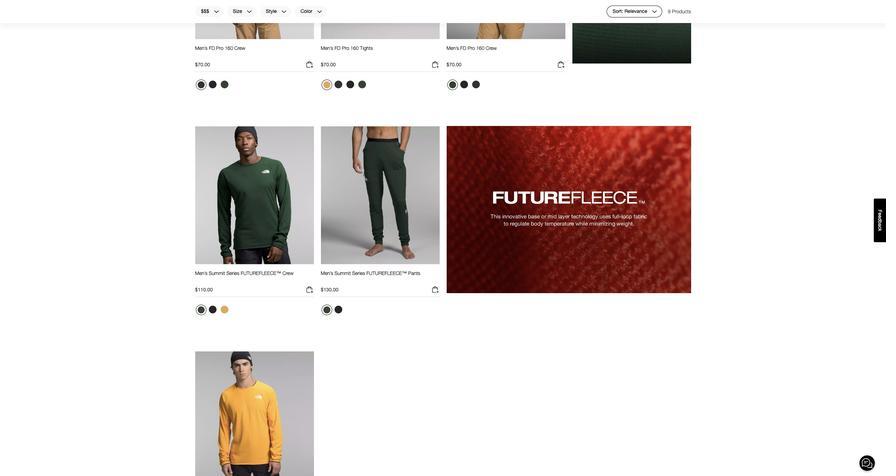 Task type: vqa. For each thing, say whether or not it's contained in the screenshot.
"FUTUREFLEECE™" inside Men's Summit Series FUTUREFLEECE™ Crew button
yes



Task type: locate. For each thing, give the bounding box(es) containing it.
2 horizontal spatial $70.00 button
[[447, 60, 565, 72]]

1 vertical spatial men's summit series futurefleece™ crew image
[[195, 351, 314, 477]]

0 horizontal spatial pro
[[216, 45, 224, 51]]

pro inside button
[[342, 45, 349, 51]]

$70.00 button for 2nd "men's fd pro 160 crew" button from the right
[[195, 60, 314, 72]]

relevance
[[625, 8, 648, 14]]

0 horizontal spatial $70.00
[[195, 62, 210, 67]]

1 horizontal spatial $70.00 button
[[321, 60, 440, 72]]

pine needle image
[[323, 307, 330, 314]]

pine needle faded dye camo print image inside option
[[221, 81, 228, 88]]

pine needle faded dye camo print image inside radio
[[449, 81, 456, 88]]

2 men's summit series futurefleece™ crew image from the top
[[195, 351, 314, 477]]

TNF Black radio
[[207, 79, 218, 90], [207, 304, 218, 316]]

$70.00
[[195, 62, 210, 67], [321, 62, 336, 67], [447, 62, 462, 67]]

1 pine needle radio from the left
[[196, 305, 206, 316]]

pine needle faded dye camo print image
[[221, 81, 228, 88], [449, 81, 456, 88]]

tnf black radio for men's fd pro 160 crew
[[459, 79, 470, 90]]

1 pro from the left
[[216, 45, 224, 51]]

men's fd pro 160 crew button up asphalt grey icon
[[447, 45, 497, 58]]

$70.00 for men's fd pro 160 tights button's $70.00 dropdown button
[[321, 62, 336, 67]]

men's summit series futurefleece™ crew image
[[195, 126, 314, 265], [195, 351, 314, 477]]

2 160 from the left
[[351, 45, 359, 51]]

1 horizontal spatial pine needle radio
[[322, 305, 332, 316]]

pro for 2nd "men's fd pro 160 crew" button from the right
[[216, 45, 224, 51]]

1 horizontal spatial pine needle faded dye camo print image
[[449, 81, 456, 88]]

$choose color$ option group for 2nd "men's fd pro 160 crew" button's $70.00 dropdown button
[[447, 79, 482, 93]]

1 horizontal spatial crew
[[283, 270, 294, 276]]

tnf black radio left asphalt grey icon
[[459, 79, 470, 90]]

1 horizontal spatial men's fd pro 160 crew image
[[447, 0, 565, 40]]

tnf black image left pine needle faded dye camo print option on the top of page
[[209, 81, 216, 88]]

1 $70.00 from the left
[[195, 62, 210, 67]]

1 horizontal spatial 160
[[351, 45, 359, 51]]

summit gold image inside option
[[323, 81, 330, 88]]

tnf black image right pine needle icon
[[209, 306, 216, 314]]

men's fd pro 160 crew button
[[195, 45, 245, 58], [447, 45, 497, 58]]

tnf black image left pine needle faded dye camo print image
[[346, 81, 354, 88]]

1 futurefleece™ from the left
[[241, 270, 281, 276]]

men's inside button
[[195, 270, 208, 276]]

men's fd pro 160 crew button up pine needle faded dye camo print option on the top of page
[[195, 45, 245, 58]]

tnf black image
[[209, 81, 216, 88], [460, 81, 468, 88], [209, 306, 216, 314]]

3 $70.00 from the left
[[447, 62, 462, 67]]

0 vertical spatial tnf black image
[[346, 81, 354, 88]]

1 horizontal spatial fd
[[335, 45, 341, 51]]

series up $130.00 dropdown button
[[352, 270, 365, 276]]

0 horizontal spatial fd
[[209, 45, 215, 51]]

0 horizontal spatial futurefleece™
[[241, 270, 281, 276]]

tnf black radio for $70.00
[[207, 79, 218, 90]]

0 horizontal spatial pine needle faded dye camo print image
[[221, 81, 228, 88]]

pine needle faded dye camo print image for the right pine needle faded dye camo print radio
[[449, 81, 456, 88]]

$70.00 for 2nd "men's fd pro 160 crew" button's $70.00 dropdown button
[[447, 62, 462, 67]]

0 horizontal spatial summit gold image
[[221, 306, 228, 314]]

0 horizontal spatial 160
[[225, 45, 233, 51]]

160 for 2nd "men's fd pro 160 crew" button
[[476, 45, 485, 51]]

men's summit series futurefleece™ crew button
[[195, 270, 294, 283]]

$choose color$ option group for $130.00 dropdown button
[[321, 304, 345, 318]]

1 horizontal spatial asphalt grey radio
[[333, 79, 344, 90]]

tnf black radio left pine needle faded dye camo print option on the top of page
[[207, 79, 218, 90]]

tnf black radio right pine needle icon
[[207, 304, 218, 316]]

pine needle faded dye camo print image
[[358, 81, 366, 88]]

2 horizontal spatial $70.00
[[447, 62, 462, 67]]

Asphalt Grey radio
[[333, 79, 344, 90], [470, 79, 482, 90], [196, 80, 206, 90]]

2 men's fd pro 160 crew image from the left
[[447, 0, 565, 40]]

2 horizontal spatial fd
[[460, 45, 466, 51]]

crew inside button
[[283, 270, 294, 276]]

1 horizontal spatial pro
[[342, 45, 349, 51]]

men's fd pro 160 crew for 2nd "men's fd pro 160 crew" button from the right
[[195, 45, 245, 51]]

3 pro from the left
[[468, 45, 475, 51]]

1 horizontal spatial futurefleece™
[[367, 270, 407, 276]]

$130.00 button
[[321, 286, 440, 297]]

pine needle radio down the $110.00
[[196, 305, 206, 316]]

pine needle radio for $110.00
[[196, 305, 206, 316]]

asphalt grey image for the middle asphalt grey "option"
[[335, 81, 342, 88]]

$110.00 button
[[195, 286, 314, 297]]

$choose color$ option group for men's fd pro 160 tights button's $70.00 dropdown button
[[321, 79, 368, 93]]

summit gold image inside radio
[[221, 306, 228, 314]]

men's fd pro 160 tights
[[321, 45, 373, 51]]

160 inside button
[[351, 45, 359, 51]]

pine needle radio down $130.00
[[322, 305, 332, 316]]

pro for 2nd "men's fd pro 160 crew" button
[[468, 45, 475, 51]]

1 horizontal spatial men's fd pro 160 crew button
[[447, 45, 497, 58]]

men's fd pro 160 crew image
[[195, 0, 314, 40], [447, 0, 565, 40]]

9 products status
[[668, 6, 691, 17]]

1 vertical spatial tnf black image
[[335, 306, 342, 314]]

fd inside button
[[335, 45, 341, 51]]

e up b
[[878, 216, 883, 218]]

0 horizontal spatial tnf black radio
[[333, 304, 344, 316]]

crew
[[234, 45, 245, 51], [486, 45, 497, 51], [283, 270, 294, 276]]

1 tnf black radio from the top
[[207, 79, 218, 90]]

tnf black radio right pine needle image
[[333, 304, 344, 316]]

2 horizontal spatial pro
[[468, 45, 475, 51]]

c
[[878, 226, 883, 229]]

size button
[[227, 6, 257, 17]]

1 horizontal spatial $70.00
[[321, 62, 336, 67]]

summit gold image for summit gold option
[[323, 81, 330, 88]]

1 men's fd pro 160 crew image from the left
[[195, 0, 314, 40]]

a
[[878, 224, 883, 226]]

fd for 2nd "men's fd pro 160 crew" button
[[460, 45, 466, 51]]

summit gold image
[[323, 81, 330, 88], [221, 306, 228, 314]]

1 series from the left
[[226, 270, 239, 276]]

0 vertical spatial tnf black radio
[[207, 79, 218, 90]]

0 vertical spatial summit gold image
[[323, 81, 330, 88]]

series inside button
[[352, 270, 365, 276]]

$$$
[[201, 8, 209, 14]]

Pine Needle Faded Dye Camo Print radio
[[219, 79, 230, 90]]

Summit Gold radio
[[219, 304, 230, 316]]

men's for 2nd "men's fd pro 160 crew" button from the right
[[195, 45, 208, 51]]

2 tnf black radio from the top
[[207, 304, 218, 316]]

$choose color$ option group
[[195, 79, 231, 93], [321, 79, 368, 93], [447, 79, 482, 93], [195, 304, 231, 318], [321, 304, 345, 318]]

crew for men's fd pro 160 tights
[[234, 45, 245, 51]]

2 $70.00 from the left
[[321, 62, 336, 67]]

futurefleece image
[[447, 126, 691, 293]]

1 men's summit series futurefleece™ crew image from the top
[[195, 126, 314, 265]]

summit
[[209, 270, 225, 276], [335, 270, 351, 276]]

2 futurefleece™ from the left
[[367, 270, 407, 276]]

2 e from the top
[[878, 216, 883, 218]]

Pine Needle Faded Dye Camo Print radio
[[357, 79, 368, 90], [447, 80, 458, 90]]

e
[[878, 213, 883, 216], [878, 216, 883, 218]]

summit up $130.00
[[335, 270, 351, 276]]

3 160 from the left
[[476, 45, 485, 51]]

2 horizontal spatial 160
[[476, 45, 485, 51]]

0 horizontal spatial men's fd pro 160 crew image
[[195, 0, 314, 40]]

pro
[[216, 45, 224, 51], [342, 45, 349, 51], [468, 45, 475, 51]]

2 men's fd pro 160 crew from the left
[[447, 45, 497, 51]]

1 horizontal spatial men's fd pro 160 crew
[[447, 45, 497, 51]]

160
[[225, 45, 233, 51], [351, 45, 359, 51], [476, 45, 485, 51]]

sort:
[[613, 8, 623, 14]]

summit inside button
[[209, 270, 225, 276]]

2 pro from the left
[[342, 45, 349, 51]]

1 summit from the left
[[209, 270, 225, 276]]

men's for 2nd "men's fd pro 160 crew" button
[[447, 45, 459, 51]]

series
[[226, 270, 239, 276], [352, 270, 365, 276]]

0 horizontal spatial $70.00 button
[[195, 60, 314, 72]]

color button
[[295, 6, 328, 17]]

futurefleece™ for pants
[[367, 270, 407, 276]]

summit up the $110.00
[[209, 270, 225, 276]]

futurefleece™ up $130.00 dropdown button
[[367, 270, 407, 276]]

series inside button
[[226, 270, 239, 276]]

$130.00
[[321, 287, 339, 293]]

men's fd pro 160 crew
[[195, 45, 245, 51], [447, 45, 497, 51]]

tnf black image
[[346, 81, 354, 88], [335, 306, 342, 314]]

1 horizontal spatial summit gold image
[[323, 81, 330, 88]]

fd for men's fd pro 160 tights button
[[335, 45, 341, 51]]

1 horizontal spatial series
[[352, 270, 365, 276]]

2 series from the left
[[352, 270, 365, 276]]

tnf black image right pine needle image
[[335, 306, 342, 314]]

tights
[[360, 45, 373, 51]]

1 fd from the left
[[209, 45, 215, 51]]

tnf black image left asphalt grey icon
[[460, 81, 468, 88]]

0 horizontal spatial crew
[[234, 45, 245, 51]]

fd
[[209, 45, 215, 51], [335, 45, 341, 51], [460, 45, 466, 51]]

2 fd from the left
[[335, 45, 341, 51]]

0 horizontal spatial series
[[226, 270, 239, 276]]

asphalt grey image right summit gold option
[[335, 81, 342, 88]]

sort: relevance
[[613, 8, 648, 14]]

f e e d b a c k
[[878, 210, 883, 231]]

1 horizontal spatial tnf black image
[[346, 81, 354, 88]]

futurefleece™ up $110.00 dropdown button
[[241, 270, 281, 276]]

summit inside button
[[335, 270, 351, 276]]

TNF Black radio
[[345, 79, 356, 90], [459, 79, 470, 90], [333, 304, 344, 316]]

2 horizontal spatial tnf black radio
[[459, 79, 470, 90]]

0 horizontal spatial men's fd pro 160 crew button
[[195, 45, 245, 58]]

asphalt grey image
[[335, 81, 342, 88], [198, 81, 205, 88]]

men's summit series futurefleece™ pants
[[321, 270, 420, 276]]

e up d
[[878, 213, 883, 216]]

1 vertical spatial summit gold image
[[221, 306, 228, 314]]

0 horizontal spatial tnf black image
[[335, 306, 342, 314]]

series up $110.00 dropdown button
[[226, 270, 239, 276]]

pants
[[408, 270, 420, 276]]

1 $70.00 button from the left
[[195, 60, 314, 72]]

3 $70.00 button from the left
[[447, 60, 565, 72]]

Pine Needle radio
[[196, 305, 206, 316], [322, 305, 332, 316]]

0 horizontal spatial men's fd pro 160 crew
[[195, 45, 245, 51]]

tnf black image inside option
[[460, 81, 468, 88]]

men's fd pro 160 crew image for 2nd "men's fd pro 160 crew" button
[[447, 0, 565, 40]]

0 vertical spatial men's summit series futurefleece™ crew image
[[195, 126, 314, 265]]

tnf black radio left pine needle faded dye camo print image
[[345, 79, 356, 90]]

0 horizontal spatial pine needle radio
[[196, 305, 206, 316]]

160 for 2nd "men's fd pro 160 crew" button from the right
[[225, 45, 233, 51]]

3 fd from the left
[[460, 45, 466, 51]]

2 summit from the left
[[335, 270, 351, 276]]

futurefleece™
[[241, 270, 281, 276], [367, 270, 407, 276]]

1 horizontal spatial asphalt grey image
[[335, 81, 342, 88]]

men's
[[195, 45, 208, 51], [321, 45, 333, 51], [447, 45, 459, 51], [195, 270, 208, 276], [321, 270, 333, 276]]

1 vertical spatial tnf black radio
[[207, 304, 218, 316]]

2 pine needle radio from the left
[[322, 305, 332, 316]]

1 horizontal spatial summit
[[335, 270, 351, 276]]

pine needle image
[[198, 307, 205, 314]]

0 horizontal spatial summit
[[209, 270, 225, 276]]

futurefleece™ inside button
[[241, 270, 281, 276]]

men's fd pro 160 tights image
[[321, 0, 440, 40]]

pine needle radio for $130.00
[[322, 305, 332, 316]]

$70.00 button
[[195, 60, 314, 72], [321, 60, 440, 72], [447, 60, 565, 72]]

asphalt grey image left pine needle faded dye camo print option on the top of page
[[198, 81, 205, 88]]

2 $70.00 button from the left
[[321, 60, 440, 72]]

0 horizontal spatial asphalt grey radio
[[196, 80, 206, 90]]

1 160 from the left
[[225, 45, 233, 51]]

futurefleece™ inside button
[[367, 270, 407, 276]]

men's for men's fd pro 160 tights button
[[321, 45, 333, 51]]

1 men's fd pro 160 crew from the left
[[195, 45, 245, 51]]

pine needle faded dye camo print image for pine needle faded dye camo print option on the top of page
[[221, 81, 228, 88]]

0 horizontal spatial asphalt grey image
[[198, 81, 205, 88]]



Task type: describe. For each thing, give the bounding box(es) containing it.
color
[[301, 8, 312, 14]]

series for $110.00
[[226, 270, 239, 276]]

men's for men's summit series futurefleece™ pants button on the bottom left
[[321, 270, 333, 276]]

$choose color$ option group for 2nd "men's fd pro 160 crew" button from the right's $70.00 dropdown button
[[195, 79, 231, 93]]

Summit Gold radio
[[322, 80, 332, 90]]

men's fd pro 160 crew for 2nd "men's fd pro 160 crew" button
[[447, 45, 497, 51]]

summit gold image for summit gold radio
[[221, 306, 228, 314]]

1 e from the top
[[878, 213, 883, 216]]

pro for men's fd pro 160 tights button
[[342, 45, 349, 51]]

tnf black image for men's summit series futurefleece™ pants
[[209, 306, 216, 314]]

9
[[668, 8, 671, 14]]

1 horizontal spatial tnf black radio
[[345, 79, 356, 90]]

futurefleece™ for crew
[[241, 270, 281, 276]]

$110.00
[[195, 287, 213, 293]]

0 horizontal spatial pine needle faded dye camo print radio
[[357, 79, 368, 90]]

style button
[[260, 6, 292, 17]]

men's fd pro 160 tights button
[[321, 45, 373, 58]]

men's for men's summit series futurefleece™ crew button
[[195, 270, 208, 276]]

men's summit series futurefleece™ pants button
[[321, 270, 420, 283]]

asphalt grey image for the leftmost asphalt grey "option"
[[198, 81, 205, 88]]

f e e d b a c k button
[[874, 199, 886, 242]]

1 horizontal spatial pine needle faded dye camo print radio
[[447, 80, 458, 90]]

$$$ button
[[195, 6, 224, 17]]

k
[[878, 229, 883, 231]]

$70.00 button for 2nd "men's fd pro 160 crew" button
[[447, 60, 565, 72]]

f
[[878, 210, 883, 213]]

men's fd pro 160 crew image for 2nd "men's fd pro 160 crew" button from the right
[[195, 0, 314, 40]]

summit for $130.00
[[335, 270, 351, 276]]

2 horizontal spatial crew
[[486, 45, 497, 51]]

b
[[878, 221, 883, 224]]

style
[[266, 8, 277, 14]]

men's summit series futurefleece™ pants image
[[321, 126, 440, 265]]

tnf black image for men's fd pro 160 tights
[[209, 81, 216, 88]]

tnf black image for tnf black option corresponding to men's summit series futurefleece™ pants
[[335, 306, 342, 314]]

fd for 2nd "men's fd pro 160 crew" button from the right
[[209, 45, 215, 51]]

2 horizontal spatial asphalt grey radio
[[470, 79, 482, 90]]

$70.00 button for men's fd pro 160 tights button
[[321, 60, 440, 72]]

size
[[233, 8, 242, 14]]

9 products
[[668, 8, 691, 14]]

tnf black image for tnf black option to the middle
[[346, 81, 354, 88]]

$choose color$ option group for $110.00 dropdown button
[[195, 304, 231, 318]]

tnf black radio for men's summit series futurefleece™ pants
[[333, 304, 344, 316]]

series for $130.00
[[352, 270, 365, 276]]

men's summit series futurefleece™ crew
[[195, 270, 294, 276]]

160 for men's fd pro 160 tights button
[[351, 45, 359, 51]]

sort: relevance button
[[607, 6, 663, 17]]

d
[[878, 218, 883, 221]]

flashdry image
[[572, 0, 691, 63]]

2 men's fd pro 160 crew button from the left
[[447, 45, 497, 58]]

$70.00 for 2nd "men's fd pro 160 crew" button from the right's $70.00 dropdown button
[[195, 62, 210, 67]]

tnf black radio for $110.00
[[207, 304, 218, 316]]

summit for $110.00
[[209, 270, 225, 276]]

products
[[672, 8, 691, 14]]

1 men's fd pro 160 crew button from the left
[[195, 45, 245, 58]]

asphalt grey image
[[472, 81, 480, 88]]

crew for men's summit series futurefleece™ pants
[[283, 270, 294, 276]]



